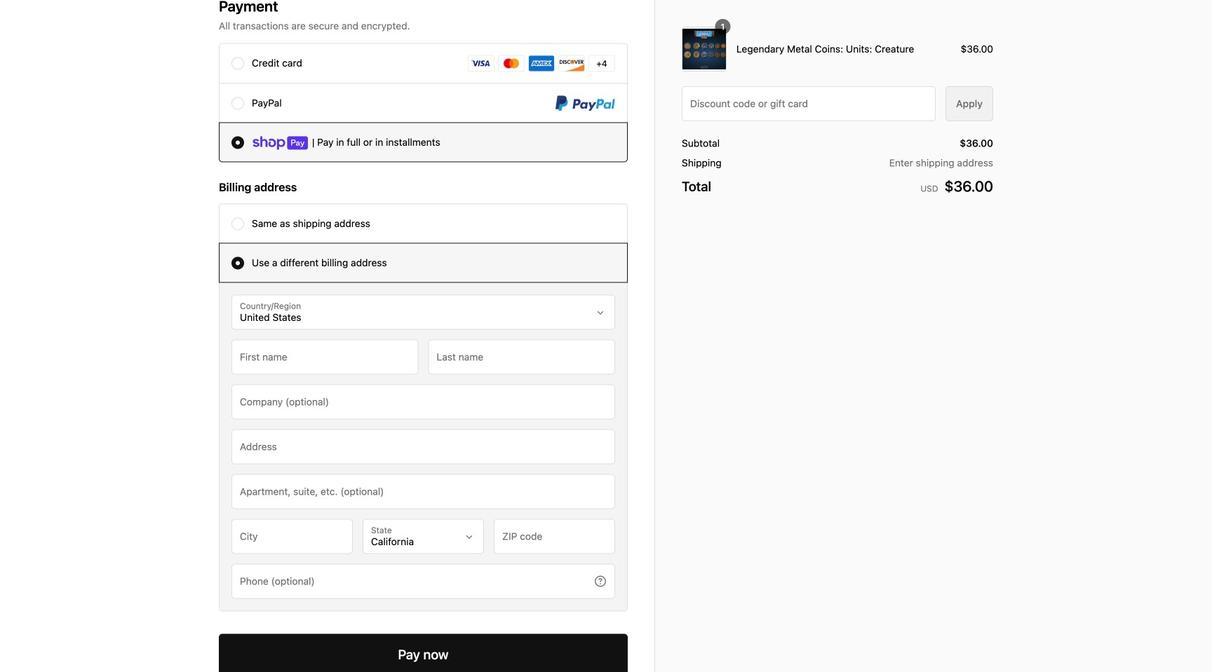 Task type: describe. For each thing, give the bounding box(es) containing it.
discover image
[[559, 55, 585, 72]]

Company (optional) text field
[[232, 386, 615, 419]]

mastercard image
[[498, 55, 525, 72]]

Discount code or gift card text field
[[683, 87, 935, 121]]

4 row from the top
[[682, 175, 994, 198]]

3 row from the top
[[682, 156, 994, 171]]

Apartment, suite, etc. (optional) text field
[[232, 476, 615, 509]]

2 row from the top
[[682, 136, 994, 151]]

Phone (optional) telephone field
[[232, 565, 594, 599]]

amex image
[[528, 55, 555, 72]]

ZIP code text field
[[495, 520, 615, 554]]

First name text field
[[232, 341, 418, 374]]

more information image
[[594, 576, 607, 589]]

1 row from the top
[[682, 19, 994, 72]]



Task type: vqa. For each thing, say whether or not it's contained in the screenshot.
First name text field
yes



Task type: locate. For each thing, give the bounding box(es) containing it.
City text field
[[232, 520, 352, 554]]

row
[[682, 19, 994, 72], [682, 136, 994, 151], [682, 156, 994, 171], [682, 175, 994, 198]]

table
[[682, 136, 994, 198]]

None radio
[[232, 97, 244, 110], [232, 136, 244, 149], [232, 257, 244, 270], [232, 97, 244, 110], [232, 136, 244, 149], [232, 257, 244, 270]]

None radio
[[232, 57, 244, 70], [232, 218, 244, 231], [232, 57, 244, 70], [232, 218, 244, 231]]

shop pay image
[[252, 137, 308, 150]]

a photo of the fronts and backs of six coins, values 1, 5, 10, 20, 50, and 100. each coin has a different animal pictured on each side. image
[[682, 27, 727, 72]]

Address text field
[[232, 431, 615, 464]]

paypal image
[[556, 96, 615, 111], [556, 96, 615, 111]]

visa image
[[468, 55, 495, 72]]

cell
[[682, 19, 731, 72]]

Last name text field
[[429, 341, 615, 374]]



